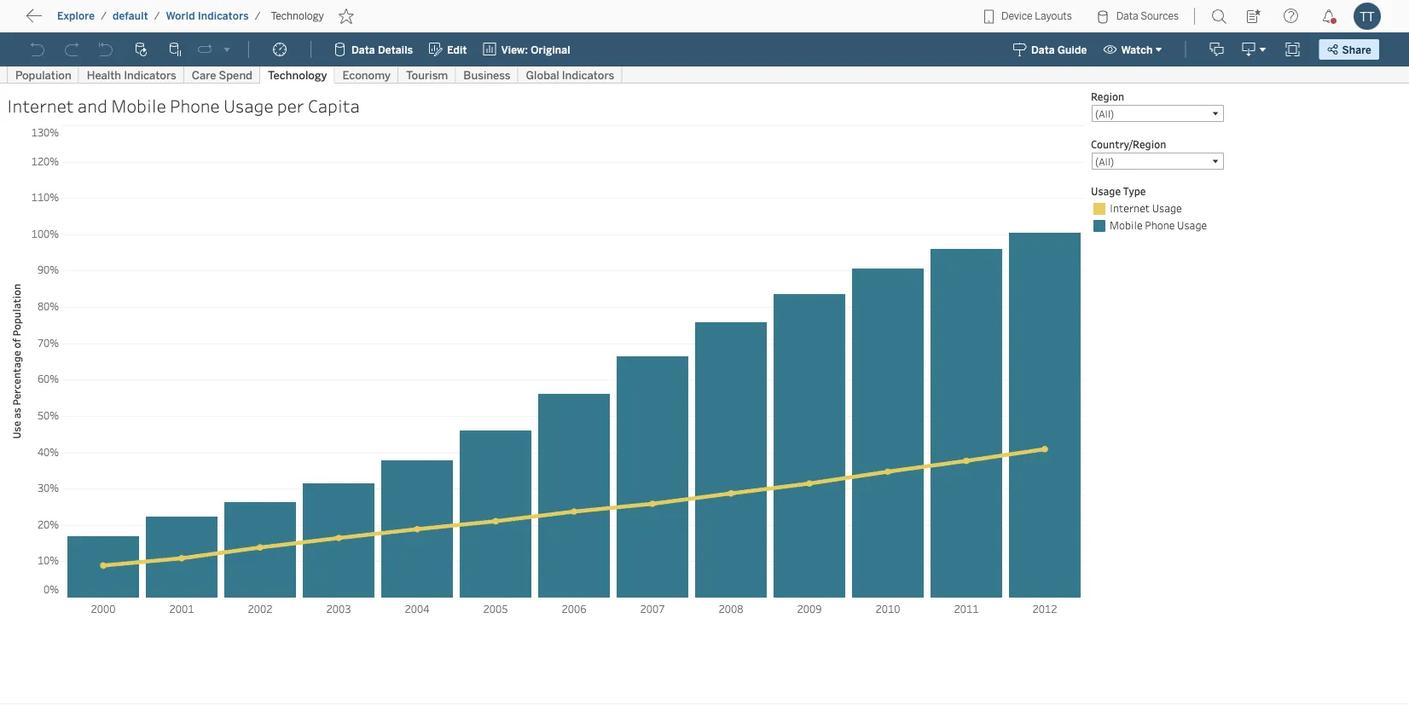 Task type: describe. For each thing, give the bounding box(es) containing it.
1 / from the left
[[101, 10, 107, 22]]

3 / from the left
[[255, 10, 261, 22]]

skip to content
[[44, 13, 147, 29]]

default
[[113, 10, 148, 22]]

technology
[[271, 10, 324, 22]]

2 / from the left
[[154, 10, 160, 22]]

default link
[[112, 9, 149, 23]]

explore
[[57, 10, 95, 22]]

content
[[94, 13, 147, 29]]

world indicators link
[[165, 9, 250, 23]]

technology element
[[266, 10, 329, 22]]



Task type: locate. For each thing, give the bounding box(es) containing it.
/
[[101, 10, 107, 22], [154, 10, 160, 22], [255, 10, 261, 22]]

to
[[77, 13, 90, 29]]

2 horizontal spatial /
[[255, 10, 261, 22]]

skip to content link
[[41, 10, 174, 33]]

world
[[166, 10, 195, 22]]

/ right indicators
[[255, 10, 261, 22]]

skip
[[44, 13, 73, 29]]

1 horizontal spatial /
[[154, 10, 160, 22]]

indicators
[[198, 10, 249, 22]]

/ left 'world'
[[154, 10, 160, 22]]

/ right to
[[101, 10, 107, 22]]

explore link
[[56, 9, 96, 23]]

explore / default / world indicators /
[[57, 10, 261, 22]]

0 horizontal spatial /
[[101, 10, 107, 22]]



Task type: vqa. For each thing, say whether or not it's contained in the screenshot.
first Field from the left
no



